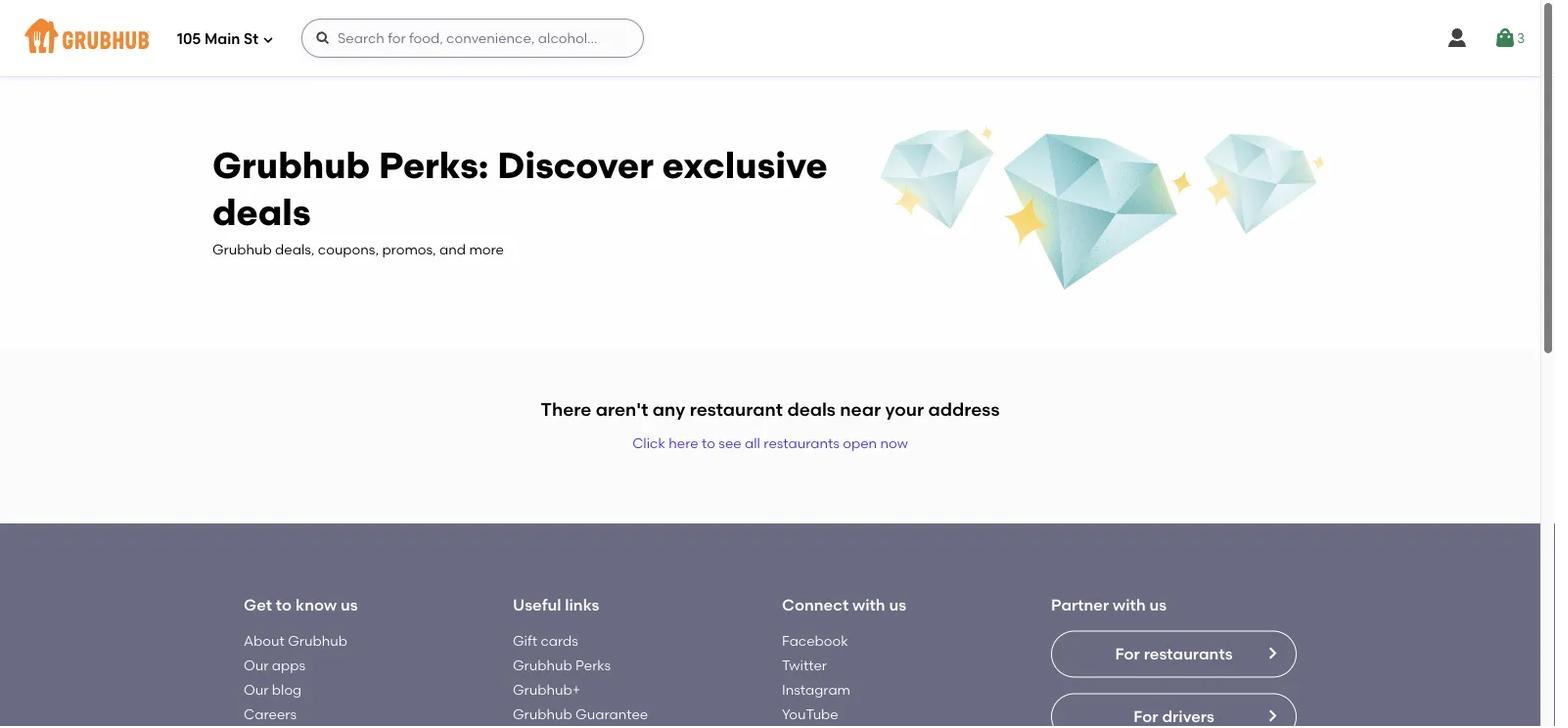 Task type: locate. For each thing, give the bounding box(es) containing it.
0 vertical spatial for
[[1116, 644, 1140, 663]]

useful
[[513, 596, 561, 615]]

our down about
[[244, 657, 269, 674]]

perks:
[[379, 144, 489, 188]]

1 vertical spatial to
[[1474, 477, 1488, 494]]

1 vertical spatial deals
[[788, 398, 836, 420]]

1 vertical spatial for
[[1134, 707, 1159, 726]]

3 us from the left
[[1150, 596, 1167, 615]]

perks
[[576, 657, 611, 674]]

restaurant
[[690, 398, 783, 420]]

aren't
[[596, 398, 648, 420]]

proceed
[[1414, 477, 1471, 494]]

get
[[244, 596, 272, 615]]

with
[[853, 596, 886, 615], [1113, 596, 1146, 615]]

2 vertical spatial to
[[276, 596, 292, 615]]

to inside proceed to checkout button
[[1474, 477, 1488, 494]]

grubhub down know
[[288, 632, 347, 649]]

deals
[[212, 190, 311, 234], [788, 398, 836, 420]]

105 main st
[[177, 30, 258, 48]]

click here to see all restaurants open now
[[633, 435, 908, 451]]

facebook
[[782, 632, 848, 649]]

3 button
[[1494, 21, 1525, 56]]

for drivers link
[[1051, 693, 1297, 726]]

0 vertical spatial restaurants
[[764, 435, 840, 451]]

links
[[565, 596, 600, 615]]

drivers
[[1162, 707, 1215, 726]]

restaurants
[[764, 435, 840, 451], [1144, 644, 1233, 663]]

us right connect
[[889, 596, 907, 615]]

with right connect
[[853, 596, 886, 615]]

1 with from the left
[[853, 596, 886, 615]]

to right get
[[276, 596, 292, 615]]

us
[[341, 596, 358, 615], [889, 596, 907, 615], [1150, 596, 1167, 615]]

2 us from the left
[[889, 596, 907, 615]]

deals left near
[[788, 398, 836, 420]]

proceed to checkout button
[[1354, 468, 1556, 503]]

grubhub down gift cards link
[[513, 657, 572, 674]]

0 vertical spatial to
[[702, 435, 716, 451]]

0 horizontal spatial restaurants
[[764, 435, 840, 451]]

about grubhub our apps our blog careers
[[244, 632, 347, 723]]

now
[[881, 435, 908, 451]]

to left 'see'
[[702, 435, 716, 451]]

1 horizontal spatial to
[[702, 435, 716, 451]]

with right partner
[[1113, 596, 1146, 615]]

any
[[653, 398, 686, 420]]

2 horizontal spatial to
[[1474, 477, 1488, 494]]

us right know
[[341, 596, 358, 615]]

1 vertical spatial our
[[244, 682, 269, 698]]

youtube link
[[782, 707, 839, 723]]

1 right image from the top
[[1265, 645, 1281, 661]]

2 horizontal spatial svg image
[[1494, 26, 1517, 50]]

there aren't any restaurant deals near your address
[[541, 398, 1000, 420]]

right image
[[1265, 645, 1281, 661], [1265, 708, 1281, 724]]

2 with from the left
[[1113, 596, 1146, 615]]

1 horizontal spatial deals
[[788, 398, 836, 420]]

right image inside for drivers link
[[1265, 708, 1281, 724]]

click here to see all restaurants open now button
[[633, 433, 908, 477]]

deals up deals,
[[212, 190, 311, 234]]

grubhub guarantee link
[[513, 707, 648, 723]]

0 vertical spatial right image
[[1265, 645, 1281, 661]]

2 our from the top
[[244, 682, 269, 698]]

0 horizontal spatial svg image
[[262, 34, 274, 46]]

us up 'for restaurants'
[[1150, 596, 1167, 615]]

open
[[843, 435, 877, 451]]

1 vertical spatial right image
[[1265, 708, 1281, 724]]

for drivers
[[1134, 707, 1215, 726]]

deals for aren't
[[788, 398, 836, 420]]

for down partner with us on the right bottom of the page
[[1116, 644, 1140, 663]]

to right proceed on the bottom of page
[[1474, 477, 1488, 494]]

here
[[669, 435, 699, 451]]

discover
[[498, 144, 654, 188]]

1 horizontal spatial us
[[889, 596, 907, 615]]

0 horizontal spatial to
[[276, 596, 292, 615]]

svg image
[[1446, 26, 1469, 50], [1494, 26, 1517, 50], [262, 34, 274, 46]]

checkout
[[1491, 477, 1556, 494]]

0 vertical spatial deals
[[212, 190, 311, 234]]

our
[[244, 657, 269, 674], [244, 682, 269, 698]]

facebook twitter instagram youtube
[[782, 632, 851, 723]]

connect with us
[[782, 596, 907, 615]]

for left drivers
[[1134, 707, 1159, 726]]

more
[[469, 241, 504, 258]]

0 horizontal spatial us
[[341, 596, 358, 615]]

0 horizontal spatial deals
[[212, 190, 311, 234]]

0 vertical spatial our
[[244, 657, 269, 674]]

our up careers link
[[244, 682, 269, 698]]

instagram
[[782, 682, 851, 698]]

1 vertical spatial restaurants
[[1144, 644, 1233, 663]]

exclusive
[[663, 144, 828, 188]]

right image inside the for restaurants link
[[1265, 645, 1281, 661]]

st
[[244, 30, 258, 48]]

and
[[440, 241, 466, 258]]

to
[[702, 435, 716, 451], [1474, 477, 1488, 494], [276, 596, 292, 615]]

instagram link
[[782, 682, 851, 698]]

partner with us
[[1051, 596, 1167, 615]]

apps
[[272, 657, 306, 674]]

us for connect with us
[[889, 596, 907, 615]]

us for partner with us
[[1150, 596, 1167, 615]]

grubhub inside about grubhub our apps our blog careers
[[288, 632, 347, 649]]

main
[[205, 30, 240, 48]]

for
[[1116, 644, 1140, 663], [1134, 707, 1159, 726]]

to for proceed to checkout
[[1474, 477, 1488, 494]]

restaurants up for drivers link
[[1144, 644, 1233, 663]]

youtube
[[782, 707, 839, 723]]

1 horizontal spatial with
[[1113, 596, 1146, 615]]

Search for food, convenience, alcohol... search field
[[302, 19, 644, 58]]

2 right image from the top
[[1265, 708, 1281, 724]]

0 horizontal spatial with
[[853, 596, 886, 615]]

main navigation navigation
[[0, 0, 1541, 76]]

grubhub
[[212, 144, 370, 188], [212, 241, 272, 258], [288, 632, 347, 649], [513, 657, 572, 674], [513, 707, 572, 723]]

for for for restaurants
[[1116, 644, 1140, 663]]

get to know us
[[244, 596, 358, 615]]

address
[[929, 398, 1000, 420]]

restaurants down there aren't any restaurant deals near your address
[[764, 435, 840, 451]]

2 horizontal spatial us
[[1150, 596, 1167, 615]]

deals inside grubhub perks: discover exclusive deals grubhub deals, coupons, promos, and more
[[212, 190, 311, 234]]

3
[[1517, 30, 1525, 46]]

grubhub+ link
[[513, 682, 581, 698]]



Task type: vqa. For each thing, say whether or not it's contained in the screenshot.


Task type: describe. For each thing, give the bounding box(es) containing it.
with for partner
[[1113, 596, 1146, 615]]

partner
[[1051, 596, 1109, 615]]

twitter
[[782, 657, 827, 674]]

about
[[244, 632, 285, 649]]

grubhub+
[[513, 682, 581, 698]]

grubhub down grubhub+ at the left of the page
[[513, 707, 572, 723]]

blog
[[272, 682, 302, 698]]

gift
[[513, 632, 538, 649]]

right image for for restaurants
[[1265, 645, 1281, 661]]

for for for drivers
[[1134, 707, 1159, 726]]

our apps link
[[244, 657, 306, 674]]

cards
[[541, 632, 578, 649]]

svg image inside 3 button
[[1494, 26, 1517, 50]]

near
[[840, 398, 881, 420]]

your
[[886, 398, 924, 420]]

gift cards grubhub perks grubhub+ grubhub guarantee
[[513, 632, 648, 723]]

about grubhub link
[[244, 632, 347, 649]]

twitter link
[[782, 657, 827, 674]]

grubhub left deals,
[[212, 241, 272, 258]]

careers
[[244, 707, 297, 723]]

1 horizontal spatial svg image
[[1446, 26, 1469, 50]]

to inside 'click here to see all restaurants open now' button
[[702, 435, 716, 451]]

grubhub perks link
[[513, 657, 611, 674]]

proceed to checkout
[[1414, 477, 1556, 494]]

coupons,
[[318, 241, 379, 258]]

connect
[[782, 596, 849, 615]]

1 us from the left
[[341, 596, 358, 615]]

useful links
[[513, 596, 600, 615]]

svg image
[[315, 30, 331, 46]]

grubhub perks: discover exclusive deals grubhub deals, coupons, promos, and more
[[212, 144, 828, 258]]

coupon deals image
[[877, 123, 1329, 298]]

know
[[296, 596, 337, 615]]

105
[[177, 30, 201, 48]]

guarantee
[[576, 707, 648, 723]]

deals,
[[275, 241, 315, 258]]

to for get to know us
[[276, 596, 292, 615]]

click
[[633, 435, 666, 451]]

restaurants inside button
[[764, 435, 840, 451]]

for restaurants link
[[1051, 631, 1297, 678]]

gift cards link
[[513, 632, 578, 649]]

right image for for drivers
[[1265, 708, 1281, 724]]

all
[[745, 435, 761, 451]]

careers link
[[244, 707, 297, 723]]

see
[[719, 435, 742, 451]]

there
[[541, 398, 592, 420]]

facebook link
[[782, 632, 848, 649]]

grubhub up deals,
[[212, 144, 370, 188]]

deals for perks:
[[212, 190, 311, 234]]

for restaurants
[[1116, 644, 1233, 663]]

promos,
[[382, 241, 436, 258]]

1 horizontal spatial restaurants
[[1144, 644, 1233, 663]]

our blog link
[[244, 682, 302, 698]]

with for connect
[[853, 596, 886, 615]]

1 our from the top
[[244, 657, 269, 674]]



